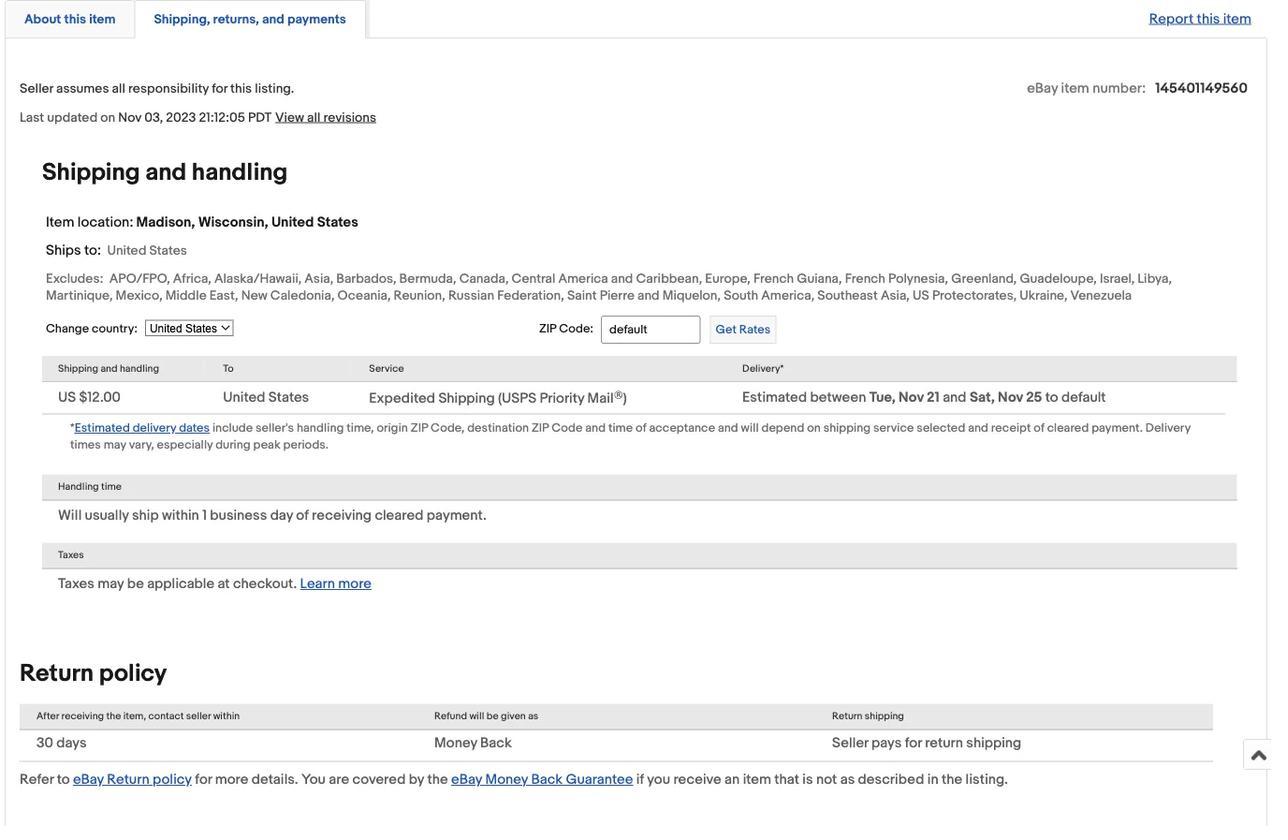 Task type: vqa. For each thing, say whether or not it's contained in the screenshot.
'Home & Garden'
no



Task type: locate. For each thing, give the bounding box(es) containing it.
seller down return shipping
[[833, 735, 869, 752]]

0 horizontal spatial payment.
[[427, 507, 487, 524]]

asia, down polynesia,
[[881, 287, 910, 303]]

russian
[[449, 287, 495, 303]]

handling up 'periods.'
[[297, 421, 344, 436]]

1 horizontal spatial estimated
[[743, 389, 807, 406]]

will usually ship within 1 business day of receiving cleared payment.
[[58, 507, 487, 524]]

0 vertical spatial as
[[528, 711, 539, 723]]

0 vertical spatial seller
[[20, 80, 53, 96]]

include
[[213, 421, 253, 436]]

will
[[741, 421, 759, 436], [470, 711, 484, 723]]

1 vertical spatial more
[[215, 771, 249, 788]]

of right day
[[296, 507, 309, 524]]

about
[[24, 11, 61, 27]]

ebay money back guarantee link
[[451, 771, 634, 788]]

0 horizontal spatial nov
[[118, 110, 141, 125]]

report this item
[[1150, 10, 1252, 27]]

time up usually
[[101, 481, 122, 493]]

handling up wisconsin,
[[192, 158, 288, 187]]

0 vertical spatial estimated
[[743, 389, 807, 406]]

states down madison,
[[149, 243, 187, 258]]

not
[[817, 771, 838, 788]]

french up southeast
[[846, 271, 886, 287]]

0 horizontal spatial all
[[112, 80, 125, 96]]

0 vertical spatial back
[[481, 735, 512, 752]]

guiana,
[[797, 271, 843, 287]]

more
[[338, 576, 372, 593], [215, 771, 249, 788]]

handling time
[[58, 481, 122, 493]]

listing. right in
[[966, 771, 1009, 788]]

estimated
[[743, 389, 807, 406], [75, 421, 130, 436]]

2 vertical spatial shipping
[[439, 390, 495, 407]]

0 horizontal spatial states
[[149, 243, 187, 258]]

this for report
[[1198, 10, 1221, 27]]

nov left 25
[[999, 389, 1024, 406]]

1 horizontal spatial cleared
[[1048, 421, 1090, 436]]

0 horizontal spatial to
[[57, 771, 70, 788]]

on
[[100, 110, 115, 125], [808, 421, 821, 436]]

pdt
[[248, 110, 272, 125]]

return shipping
[[833, 711, 905, 723]]

times
[[70, 438, 101, 452]]

2 vertical spatial handling
[[297, 421, 344, 436]]

if
[[637, 771, 644, 788]]

0 vertical spatial may
[[104, 438, 126, 452]]

shipping, returns, and payments
[[154, 11, 346, 27]]

may
[[104, 438, 126, 452], [98, 576, 124, 593]]

1 vertical spatial shipping
[[865, 711, 905, 723]]

payment. down code,
[[427, 507, 487, 524]]

states up seller's
[[269, 389, 309, 406]]

within
[[162, 507, 199, 524], [213, 711, 240, 723]]

payment.
[[1092, 421, 1144, 436], [427, 507, 487, 524]]

within right the "seller" on the bottom of the page
[[213, 711, 240, 723]]

this up pdt
[[230, 80, 252, 96]]

shipping up pays
[[865, 711, 905, 723]]

time down the )
[[609, 421, 633, 436]]

be left given
[[487, 711, 499, 723]]

america
[[559, 271, 609, 287]]

may inside the include seller's handling time, origin zip code, destination zip code and time of acceptance and will depend on shipping service selected and receipt of cleared payment. delivery times may vary, especially during peak periods.
[[104, 438, 126, 452]]

1 horizontal spatial receiving
[[312, 507, 372, 524]]

refer to ebay return policy for more details. you are covered by the ebay money back guarantee if you receive an item that is not as described in the listing.
[[20, 771, 1009, 788]]

2 vertical spatial states
[[269, 389, 309, 406]]

states inside ships to: united states
[[149, 243, 187, 258]]

1 horizontal spatial us
[[913, 287, 930, 303]]

will
[[58, 507, 82, 524]]

cleared inside the include seller's handling time, origin zip code, destination zip code and time of acceptance and will depend on shipping service selected and receipt of cleared payment. delivery times may vary, especially during peak periods.
[[1048, 421, 1090, 436]]

shipping down "between"
[[824, 421, 871, 436]]

0 vertical spatial payment.
[[1092, 421, 1144, 436]]

guadeloupe,
[[1020, 271, 1098, 287]]

0 horizontal spatial handling
[[120, 362, 159, 375]]

0 vertical spatial states
[[317, 213, 359, 230]]

1 vertical spatial us
[[58, 389, 76, 406]]

1 vertical spatial payment.
[[427, 507, 487, 524]]

policy up 'item,'
[[99, 659, 167, 689]]

1 vertical spatial estimated
[[75, 421, 130, 436]]

0 vertical spatial cleared
[[1048, 421, 1090, 436]]

1 vertical spatial on
[[808, 421, 821, 436]]

estimated down delivery*
[[743, 389, 807, 406]]

as right given
[[528, 711, 539, 723]]

report
[[1150, 10, 1194, 27]]

0 vertical spatial time
[[609, 421, 633, 436]]

listing. up pdt
[[255, 80, 294, 96]]

145401149560
[[1156, 80, 1249, 96]]

listing.
[[255, 80, 294, 96], [966, 771, 1009, 788]]

1 taxes from the top
[[58, 549, 84, 562]]

barbados,
[[337, 271, 397, 287]]

back down refund will be given as
[[481, 735, 512, 752]]

2 horizontal spatial nov
[[999, 389, 1024, 406]]

seller up last
[[20, 80, 53, 96]]

1 horizontal spatial be
[[487, 711, 499, 723]]

back left guarantee
[[531, 771, 563, 788]]

this right about
[[64, 11, 86, 27]]

on right updated
[[100, 110, 115, 125]]

payment. down 'default'
[[1092, 421, 1144, 436]]

receiving up "days"
[[61, 711, 104, 723]]

usually
[[85, 507, 129, 524]]

03,
[[144, 110, 163, 125]]

ships
[[46, 242, 81, 258]]

0 vertical spatial will
[[741, 421, 759, 436]]

for
[[212, 80, 228, 96], [906, 735, 922, 752], [195, 771, 212, 788]]

1 horizontal spatial payment.
[[1092, 421, 1144, 436]]

at
[[218, 576, 230, 593]]

on right depend
[[808, 421, 821, 436]]

0 horizontal spatial united
[[107, 243, 147, 258]]

excludes:
[[46, 271, 103, 287]]

return up after
[[20, 659, 94, 689]]

shipping right return on the bottom of page
[[967, 735, 1022, 752]]

priority
[[540, 390, 585, 407]]

this inside button
[[64, 11, 86, 27]]

0 vertical spatial receiving
[[312, 507, 372, 524]]

0 horizontal spatial be
[[127, 576, 144, 593]]

0 horizontal spatial will
[[470, 711, 484, 723]]

to right 25
[[1046, 389, 1059, 406]]

handling down the country: at the left top
[[120, 362, 159, 375]]

1 vertical spatial cleared
[[375, 507, 424, 524]]

given
[[501, 711, 526, 723]]

1 horizontal spatial as
[[841, 771, 855, 788]]

item
[[1224, 10, 1252, 27], [89, 11, 116, 27], [1062, 80, 1090, 96], [743, 771, 772, 788]]

to right refer
[[57, 771, 70, 788]]

2 vertical spatial shipping
[[967, 735, 1022, 752]]

and right acceptance
[[718, 421, 739, 436]]

of right "receipt"
[[1034, 421, 1045, 436]]

1 vertical spatial seller
[[833, 735, 869, 752]]

saint
[[568, 287, 597, 303]]

checkout.
[[233, 576, 297, 593]]

and down caribbean,
[[638, 287, 660, 303]]

united right wisconsin,
[[272, 213, 314, 230]]

cleared down origin
[[375, 507, 424, 524]]

0 horizontal spatial receiving
[[61, 711, 104, 723]]

item right about
[[89, 11, 116, 27]]

within left 1
[[162, 507, 199, 524]]

1 vertical spatial listing.
[[966, 771, 1009, 788]]

shipping and handling up $12.00
[[58, 362, 159, 375]]

default
[[1062, 389, 1107, 406]]

and down sat,
[[969, 421, 989, 436]]

1 horizontal spatial handling
[[192, 158, 288, 187]]

nov left 21
[[899, 389, 924, 406]]

us down polynesia,
[[913, 287, 930, 303]]

seller
[[20, 80, 53, 96], [833, 735, 869, 752]]

zip left code
[[532, 421, 549, 436]]

seller for seller pays for return shipping
[[833, 735, 869, 752]]

east,
[[210, 287, 238, 303]]

money
[[435, 735, 477, 752], [486, 771, 528, 788]]

wisconsin,
[[198, 213, 268, 230]]

asia, up caledonia,
[[305, 271, 334, 287]]

tab list containing about this item
[[5, 0, 1268, 38]]

$12.00
[[79, 389, 121, 406]]

1 vertical spatial as
[[841, 771, 855, 788]]

ebay
[[1028, 80, 1059, 96], [73, 771, 104, 788], [451, 771, 482, 788]]

item inside button
[[89, 11, 116, 27]]

1
[[202, 507, 207, 524]]

us up *
[[58, 389, 76, 406]]

1 horizontal spatial all
[[307, 110, 321, 125]]

and right code
[[586, 421, 606, 436]]

0 vertical spatial us
[[913, 287, 930, 303]]

return policy
[[20, 659, 167, 689]]

1 vertical spatial shipping and handling
[[58, 362, 159, 375]]

0 horizontal spatial back
[[481, 735, 512, 752]]

ebay down money back on the bottom left of page
[[451, 771, 482, 788]]

0 vertical spatial shipping
[[824, 421, 871, 436]]

nov
[[118, 110, 141, 125], [899, 389, 924, 406], [999, 389, 1024, 406]]

miquelon,
[[663, 287, 721, 303]]

1 vertical spatial states
[[149, 243, 187, 258]]

1 vertical spatial return
[[833, 711, 863, 723]]

ebay left number:
[[1028, 80, 1059, 96]]

in
[[928, 771, 939, 788]]

1 horizontal spatial return
[[107, 771, 150, 788]]

bermuda,
[[400, 271, 457, 287]]

shipping up the "us $12.00"
[[58, 362, 98, 375]]

1 vertical spatial handling
[[120, 362, 159, 375]]

estimated up times
[[75, 421, 130, 436]]

united up the apo/fpo,
[[107, 243, 147, 258]]

2 french from the left
[[846, 271, 886, 287]]

0 vertical spatial more
[[338, 576, 372, 593]]

the right by
[[427, 771, 448, 788]]

and up pierre
[[611, 271, 634, 287]]

tab list
[[5, 0, 1268, 38]]

this right report
[[1198, 10, 1221, 27]]

us
[[913, 287, 930, 303], [58, 389, 76, 406]]

return up not
[[833, 711, 863, 723]]

0 vertical spatial on
[[100, 110, 115, 125]]

all right assumes
[[112, 80, 125, 96]]

0 vertical spatial money
[[435, 735, 477, 752]]

view
[[275, 110, 304, 125]]

1 horizontal spatial on
[[808, 421, 821, 436]]

zip left code:
[[539, 322, 557, 336]]

shipping up location:
[[42, 158, 140, 187]]

united up the include
[[223, 389, 266, 406]]

as right not
[[841, 771, 855, 788]]

code
[[552, 421, 583, 436]]

french up america,
[[754, 271, 794, 287]]

will left depend
[[741, 421, 759, 436]]

1 horizontal spatial united
[[223, 389, 266, 406]]

1 horizontal spatial of
[[636, 421, 647, 436]]

taxes
[[58, 549, 84, 562], [58, 576, 94, 593]]

30 days
[[37, 735, 87, 752]]

ukraine,
[[1020, 287, 1068, 303]]

1 horizontal spatial will
[[741, 421, 759, 436]]

destination
[[468, 421, 529, 436]]

will right refund
[[470, 711, 484, 723]]

and up madison,
[[145, 158, 187, 187]]

0 horizontal spatial this
[[64, 11, 86, 27]]

0 vertical spatial asia,
[[305, 271, 334, 287]]

0 vertical spatial within
[[162, 507, 199, 524]]

of left acceptance
[[636, 421, 647, 436]]

pierre
[[600, 287, 635, 303]]

for down the "seller" on the bottom of the page
[[195, 771, 212, 788]]

be left the applicable
[[127, 576, 144, 593]]

ebay down "days"
[[73, 771, 104, 788]]

1 horizontal spatial seller
[[833, 735, 869, 752]]

southeast
[[818, 287, 878, 303]]

1 horizontal spatial to
[[1046, 389, 1059, 406]]

states up barbados,
[[317, 213, 359, 230]]

as
[[528, 711, 539, 723], [841, 771, 855, 788]]

may left vary,
[[104, 438, 126, 452]]

and up $12.00
[[101, 362, 118, 375]]

2 horizontal spatial handling
[[297, 421, 344, 436]]

for up 21:12:05
[[212, 80, 228, 96]]

1 horizontal spatial nov
[[899, 389, 924, 406]]

1 vertical spatial taxes
[[58, 576, 94, 593]]

payment. inside the include seller's handling time, origin zip code, destination zip code and time of acceptance and will depend on shipping service selected and receipt of cleared payment. delivery times may vary, especially during peak periods.
[[1092, 421, 1144, 436]]

0 vertical spatial shipping
[[42, 158, 140, 187]]

seller pays for return shipping
[[833, 735, 1022, 752]]

1 horizontal spatial more
[[338, 576, 372, 593]]

the left 'item,'
[[106, 711, 121, 723]]

0 horizontal spatial on
[[100, 110, 115, 125]]

* estimated delivery dates
[[70, 421, 210, 436]]

policy down contact
[[153, 771, 192, 788]]

country:
[[92, 321, 138, 336]]

1 vertical spatial be
[[487, 711, 499, 723]]

cleared down 'default'
[[1048, 421, 1090, 436]]

shipping and handling up madison,
[[42, 158, 288, 187]]

2 horizontal spatial return
[[833, 711, 863, 723]]

for right pays
[[906, 735, 922, 752]]

will inside the include seller's handling time, origin zip code, destination zip code and time of acceptance and will depend on shipping service selected and receipt of cleared payment. delivery times may vary, especially during peak periods.
[[741, 421, 759, 436]]

depend
[[762, 421, 805, 436]]

receiving right day
[[312, 507, 372, 524]]

money down money back on the bottom left of page
[[486, 771, 528, 788]]

money down refund
[[435, 735, 477, 752]]

2 taxes from the top
[[58, 576, 94, 593]]

the right in
[[942, 771, 963, 788]]

may down usually
[[98, 576, 124, 593]]

all right view
[[307, 110, 321, 125]]

nov left 03,
[[118, 110, 141, 125]]

return down 'item,'
[[107, 771, 150, 788]]

1 vertical spatial time
[[101, 481, 122, 493]]

and inside "button"
[[262, 11, 285, 27]]

united inside ships to: united states
[[107, 243, 147, 258]]

federation,
[[498, 287, 565, 303]]

0 horizontal spatial seller
[[20, 80, 53, 96]]

2 horizontal spatial the
[[942, 771, 963, 788]]

are
[[329, 771, 349, 788]]

0 horizontal spatial cleared
[[375, 507, 424, 524]]

and right returns,
[[262, 11, 285, 27]]

oceania,
[[338, 287, 391, 303]]

1 horizontal spatial time
[[609, 421, 633, 436]]

shipping up code,
[[439, 390, 495, 407]]

more right the learn
[[338, 576, 372, 593]]

more left details.
[[215, 771, 249, 788]]

africa,
[[173, 271, 212, 287]]



Task type: describe. For each thing, give the bounding box(es) containing it.
get
[[716, 322, 737, 337]]

1 vertical spatial back
[[531, 771, 563, 788]]

south
[[724, 287, 759, 303]]

1 vertical spatial for
[[906, 735, 922, 752]]

item right report
[[1224, 10, 1252, 27]]

2 vertical spatial return
[[107, 771, 150, 788]]

and right 21
[[943, 389, 967, 406]]

)
[[624, 390, 627, 407]]

israel,
[[1100, 271, 1135, 287]]

on inside the include seller's handling time, origin zip code, destination zip code and time of acceptance and will depend on shipping service selected and receipt of cleared payment. delivery times may vary, especially during peak periods.
[[808, 421, 821, 436]]

time inside the include seller's handling time, origin zip code, destination zip code and time of acceptance and will depend on shipping service selected and receipt of cleared payment. delivery times may vary, especially during peak periods.
[[609, 421, 633, 436]]

dates
[[179, 421, 210, 436]]

shipping inside the include seller's handling time, origin zip code, destination zip code and time of acceptance and will depend on shipping service selected and receipt of cleared payment. delivery times may vary, especially during peak periods.
[[824, 421, 871, 436]]

to
[[223, 362, 234, 375]]

1 horizontal spatial listing.
[[966, 771, 1009, 788]]

item right an
[[743, 771, 772, 788]]

ship
[[132, 507, 159, 524]]

after receiving the item, contact seller within
[[37, 711, 240, 723]]

shipping, returns, and payments button
[[154, 10, 346, 28]]

vary,
[[129, 438, 154, 452]]

1 vertical spatial shipping
[[58, 362, 98, 375]]

an
[[725, 771, 740, 788]]

zip right origin
[[411, 421, 428, 436]]

1 vertical spatial receiving
[[61, 711, 104, 723]]

0 horizontal spatial money
[[435, 735, 477, 752]]

us inside apo/fpo, africa, alaska/hawaii, asia, barbados, bermuda, canada, central america and caribbean, europe, french guiana, french polynesia, greenland, guadeloupe, israel, libya, martinique, mexico, middle east, new caledonia, oceania, reunion, russian federation, saint pierre and miquelon, south america, southeast asia, us protectorates, ukraine, venezuela
[[913, 287, 930, 303]]

number:
[[1093, 80, 1147, 96]]

1 vertical spatial asia,
[[881, 287, 910, 303]]

change
[[46, 321, 89, 336]]

us $12.00
[[58, 389, 121, 406]]

learn
[[300, 576, 335, 593]]

1 vertical spatial policy
[[153, 771, 192, 788]]

expedited shipping (usps priority mail ® )
[[369, 389, 627, 407]]

sat,
[[970, 389, 995, 406]]

shipping inside expedited shipping (usps priority mail ® )
[[439, 390, 495, 407]]

last updated on nov 03, 2023 21:12:05 pdt view all revisions
[[20, 110, 377, 125]]

caribbean,
[[636, 271, 703, 287]]

updated
[[47, 110, 98, 125]]

central
[[512, 271, 556, 287]]

0 vertical spatial handling
[[192, 158, 288, 187]]

return for return shipping
[[833, 711, 863, 723]]

contact
[[148, 711, 184, 723]]

0 vertical spatial all
[[112, 80, 125, 96]]

taxes for taxes may be applicable at checkout. learn more
[[58, 576, 94, 593]]

2 horizontal spatial united
[[272, 213, 314, 230]]

1 vertical spatial to
[[57, 771, 70, 788]]

2 vertical spatial united
[[223, 389, 266, 406]]

item
[[46, 213, 74, 230]]

about this item
[[24, 11, 116, 27]]

madison,
[[136, 213, 195, 230]]

libya,
[[1138, 271, 1173, 287]]

1 vertical spatial may
[[98, 576, 124, 593]]

by
[[409, 771, 424, 788]]

between
[[811, 389, 867, 406]]

greenland,
[[952, 271, 1017, 287]]

about this item button
[[24, 10, 116, 28]]

europe,
[[706, 271, 751, 287]]

item,
[[123, 711, 146, 723]]

1 horizontal spatial ebay
[[451, 771, 482, 788]]

this for about
[[64, 11, 86, 27]]

venezuela
[[1071, 287, 1133, 303]]

you
[[302, 771, 326, 788]]

taxes for taxes
[[58, 549, 84, 562]]

ebay item number: 145401149560
[[1028, 80, 1249, 96]]

be for may
[[127, 576, 144, 593]]

day
[[270, 507, 293, 524]]

periods.
[[283, 438, 329, 452]]

*
[[70, 421, 75, 436]]

during
[[216, 438, 251, 452]]

0 vertical spatial to
[[1046, 389, 1059, 406]]

30
[[37, 735, 53, 752]]

seller assumes all responsibility for this listing.
[[20, 80, 294, 96]]

1 horizontal spatial this
[[230, 80, 252, 96]]

seller for seller assumes all responsibility for this listing.
[[20, 80, 53, 96]]

expedited
[[369, 390, 436, 407]]

0 vertical spatial shipping and handling
[[42, 158, 288, 187]]

america,
[[762, 287, 815, 303]]

item location: madison, wisconsin, united states
[[46, 213, 359, 230]]

shipping,
[[154, 11, 210, 27]]

nov for 03,
[[118, 110, 141, 125]]

canada,
[[460, 271, 509, 287]]

21
[[927, 389, 940, 406]]

peak
[[253, 438, 281, 452]]

receive
[[674, 771, 722, 788]]

reunion,
[[394, 287, 446, 303]]

is
[[803, 771, 814, 788]]

ebay return policy link
[[73, 771, 192, 788]]

refer
[[20, 771, 54, 788]]

0 horizontal spatial listing.
[[255, 80, 294, 96]]

2 horizontal spatial of
[[1034, 421, 1045, 436]]

after
[[37, 711, 59, 723]]

2023
[[166, 110, 196, 125]]

business
[[210, 507, 267, 524]]

0 horizontal spatial of
[[296, 507, 309, 524]]

2 horizontal spatial ebay
[[1028, 80, 1059, 96]]

receipt
[[992, 421, 1032, 436]]

0 horizontal spatial us
[[58, 389, 76, 406]]

nov for 21
[[899, 389, 924, 406]]

0 vertical spatial policy
[[99, 659, 167, 689]]

service
[[874, 421, 915, 436]]

be for will
[[487, 711, 499, 723]]

responsibility
[[128, 80, 209, 96]]

1 vertical spatial all
[[307, 110, 321, 125]]

pays
[[872, 735, 902, 752]]

refund
[[435, 711, 467, 723]]

1 horizontal spatial the
[[427, 771, 448, 788]]

item left number:
[[1062, 80, 1090, 96]]

time,
[[347, 421, 374, 436]]

get rates
[[716, 322, 771, 337]]

0 vertical spatial for
[[212, 80, 228, 96]]

payments
[[287, 11, 346, 27]]

21:12:05
[[199, 110, 245, 125]]

guarantee
[[566, 771, 634, 788]]

martinique,
[[46, 287, 113, 303]]

seller
[[186, 711, 211, 723]]

alaska/hawaii,
[[214, 271, 302, 287]]

return for return policy
[[20, 659, 94, 689]]

1 horizontal spatial within
[[213, 711, 240, 723]]

0 horizontal spatial estimated
[[75, 421, 130, 436]]

handling inside the include seller's handling time, origin zip code, destination zip code and time of acceptance and will depend on shipping service selected and receipt of cleared payment. delivery times may vary, especially during peak periods.
[[297, 421, 344, 436]]

that
[[775, 771, 800, 788]]

0 horizontal spatial ebay
[[73, 771, 104, 788]]

seller's
[[256, 421, 294, 436]]

rates
[[740, 322, 771, 337]]

0 horizontal spatial the
[[106, 711, 121, 723]]

delivery
[[1146, 421, 1191, 436]]

mail
[[588, 390, 614, 407]]

2 horizontal spatial states
[[317, 213, 359, 230]]

ships to: united states
[[46, 242, 187, 258]]

days
[[57, 735, 87, 752]]

0 horizontal spatial within
[[162, 507, 199, 524]]

ZIP Code: text field
[[601, 316, 701, 344]]

view all revisions link
[[272, 109, 377, 125]]

1 horizontal spatial states
[[269, 389, 309, 406]]

money back
[[435, 735, 512, 752]]

change country:
[[46, 321, 138, 336]]

apo/fpo, africa, alaska/hawaii, asia, barbados, bermuda, canada, central america and caribbean, europe, french guiana, french polynesia, greenland, guadeloupe, israel, libya, martinique, mexico, middle east, new caledonia, oceania, reunion, russian federation, saint pierre and miquelon, south america, southeast asia, us protectorates, ukraine, venezuela
[[46, 271, 1173, 303]]

2 vertical spatial for
[[195, 771, 212, 788]]

selected
[[917, 421, 966, 436]]

1 vertical spatial will
[[470, 711, 484, 723]]

1 french from the left
[[754, 271, 794, 287]]

revisions
[[324, 110, 377, 125]]

1 vertical spatial money
[[486, 771, 528, 788]]



